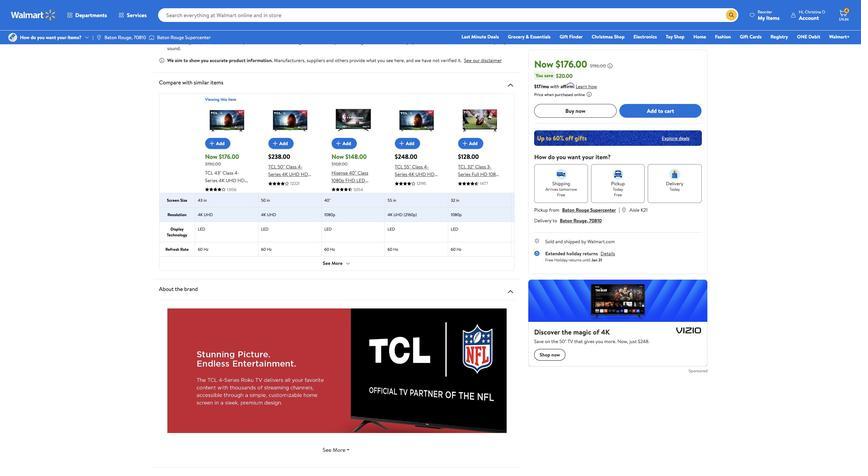 Task type: vqa. For each thing, say whether or not it's contained in the screenshot.
OATMEAL image
no



Task type: describe. For each thing, give the bounding box(es) containing it.
settings,
[[379, 21, 397, 28]]

delivery for to
[[534, 218, 551, 224]]

as
[[313, 3, 317, 10]]

one
[[797, 33, 807, 40]]

led down 32 in
[[451, 226, 458, 232]]

tv inside now $176.00 $196.00 tcl 43" class 4- series 4k uhd hdr smart roku tv - 43s451
[[230, 185, 236, 192]]

40" cell
[[322, 193, 385, 207]]

tcl for $238.00
[[268, 164, 276, 170]]

tv inside '$238.00 tcl 50" class 4- series 4k uhd hdr smart roku tv - 50s451'
[[293, 179, 299, 186]]

home link
[[690, 33, 709, 41]]

from
[[549, 207, 559, 214]]

just
[[438, 21, 446, 28]]

add button inside the now $176.00 group
[[205, 138, 230, 149]]

free
[[222, 3, 230, 10]]

shop for christmas shop
[[614, 33, 625, 40]]

your left items?
[[57, 34, 66, 41]]

debit
[[808, 33, 820, 40]]

sold
[[545, 239, 554, 245]]

smart inside now $148.00 $168.00 hisense 40" class 1080p fhd led lcd roku smart tv h4030f series (40h4030f1)
[[354, 185, 366, 192]]

- inside '$238.00 tcl 50" class 4- series 4k uhd hdr smart roku tv - 50s451'
[[300, 179, 302, 186]]

6 60 from the left
[[514, 247, 519, 252]]

and down android™
[[300, 15, 308, 22]]

your inside : use the free roku mobile app for ios® and android™ as a second remote. enjoy private listening, search with your voice or keyboard, and save shows for later.
[[428, 3, 437, 10]]

series for $238.00
[[268, 171, 281, 178]]

in for 50 in
[[267, 197, 270, 203]]

1 60 hz cell from the left
[[195, 242, 258, 257]]

screen size row header
[[159, 193, 195, 207]]

when
[[544, 92, 554, 98]]

services button
[[113, 7, 152, 23]]

to right the access
[[288, 33, 292, 40]]

deals
[[679, 135, 689, 142]]

$176.00 for now $176.00 $196.00 tcl 43" class 4- series 4k uhd hdr smart roku tv - 43s451
[[219, 153, 239, 161]]

roku inside $128.00 tcl 32" class 3- series full hd 1080p led smart roku tv - 32s357
[[481, 179, 492, 186]]

suppliers
[[307, 57, 325, 64]]

this
[[220, 97, 227, 102]]

2 led cell from the left
[[258, 222, 322, 242]]

series for $248.00
[[395, 171, 407, 178]]

1 hz from the left
[[204, 247, 208, 252]]

use
[[205, 3, 212, 10]]

arc
[[381, 39, 391, 46]]

sophistication
[[414, 15, 443, 22]]

search icon image
[[729, 12, 734, 18]]

series inside now $176.00 $196.00 tcl 43" class 4- series 4k uhd hdr smart roku tv - 43s451
[[205, 177, 218, 184]]

baton down '(sold'
[[157, 34, 169, 41]]

for inside : easily upgrade the sound of your tv with one remote, quick settings, and a simple setup. just look for tcl alto sound bars (sold separately) featuring the roku tv readytm
[[457, 21, 464, 28]]

1 wifi from the left
[[190, 33, 200, 40]]

look
[[447, 21, 456, 28]]

: connect all your favorite devices through the 4 hdmi inputs including 1 hdmi arc to easily sync audio and video sources for better quality sound.
[[167, 39, 506, 52]]

2 band from the left
[[367, 33, 377, 40]]

roku inside : easily upgrade the sound of your tv with one remote, quick settings, and a simple setup. just look for tcl alto sound bars (sold separately) featuring the roku tv readytm
[[231, 27, 241, 34]]

in for 40 in
[[520, 197, 523, 203]]

0 vertical spatial see
[[464, 57, 472, 64]]

holiday
[[554, 257, 568, 263]]

viewing
[[205, 97, 219, 102]]

android™
[[293, 3, 312, 10]]

gift cards link
[[737, 33, 765, 41]]

tcl inside now $176.00 $196.00 tcl 43" class 4- series 4k uhd hdr smart roku tv - 43s451
[[205, 170, 213, 176]]

learn more about strikethrough prices image
[[607, 63, 613, 69]]

legal information image
[[586, 92, 592, 97]]

sleek
[[237, 15, 248, 22]]

supercenter inside the pickup from baton rouge supercenter |
[[590, 207, 616, 214]]

add for $128.00 tcl 32" class 3- series full hd 1080p led smart roku tv - 32s357
[[469, 140, 478, 147]]

43 in
[[198, 197, 207, 203]]

4k down 50 on the left
[[261, 212, 266, 218]]

1080p inside $128.00 tcl 32" class 3- series full hd 1080p led smart roku tv - 32s357
[[489, 171, 501, 178]]

led down 40 in
[[514, 226, 522, 232]]

deals
[[487, 33, 499, 40]]

quick
[[367, 21, 378, 28]]

with down use
[[202, 15, 211, 22]]

1 hdmi from the left
[[171, 39, 184, 46]]

2 fullview from the left
[[309, 15, 326, 22]]

led down (40h4030f1)
[[324, 226, 332, 232]]

save inside : use the free roku mobile app for ios® and android™ as a second remote. enjoy private listening, search with your voice or keyboard, and save shows for later.
[[486, 3, 495, 10]]

uhd down 43 in
[[204, 212, 213, 218]]

we
[[415, 57, 421, 64]]

add button for $248.00
[[395, 138, 420, 149]]

row containing now $176.00
[[159, 97, 827, 207]]

0 horizontal spatial rouge,
[[118, 34, 132, 41]]

video
[[441, 39, 453, 46]]

: left get
[[234, 33, 235, 40]]

row containing display technology
[[159, 222, 827, 242]]

class for $238.00
[[286, 164, 297, 170]]

and inside : connect all your favorite devices through the 4 hdmi inputs including 1 hdmi arc to easily sync audio and video sources for better quality sound.
[[433, 39, 440, 46]]

43"
[[214, 170, 221, 176]]

details
[[601, 251, 615, 257]]

1 vertical spatial see more
[[323, 447, 345, 454]]

you right show
[[201, 57, 209, 64]]

4k down 43
[[198, 212, 203, 218]]

brand
[[184, 285, 198, 293]]

for inside : connect all your favorite devices through the 4 hdmi inputs including 1 hdmi arc to easily sync audio and video sources for better quality sound.
[[471, 39, 477, 46]]

tcl inside : easily upgrade the sound of your tv with one remote, quick settings, and a simple setup. just look for tcl alto sound bars (sold separately) featuring the roku tv readytm
[[465, 21, 473, 28]]

full
[[472, 171, 479, 178]]

4k inside $248.00 tcl 55" class 4- series 4k uhd hdr smart roku tv - 55s451
[[408, 171, 414, 178]]

resolution row header
[[159, 208, 195, 222]]

1 bars from the left
[[243, 21, 253, 28]]

your down sound
[[293, 33, 303, 40]]

and left "others"
[[326, 57, 334, 64]]

(1
[[200, 39, 203, 46]]

you down the walmart image
[[37, 34, 45, 41]]

uhd inside 4k uhd (2160p) "cell"
[[394, 212, 403, 218]]

refresh rate
[[165, 247, 189, 252]]

baton down departments on the left of page
[[104, 34, 117, 41]]

the inside : use the free roku mobile app for ios® and android™ as a second remote. enjoy private listening, search with your voice or keyboard, and save shows for later.
[[214, 3, 220, 10]]

with inside : easily upgrade the sound of your tv with one remote, quick settings, and a simple setup. just look for tcl alto sound bars (sold separately) featuring the roku tv readytm
[[330, 21, 339, 28]]

32s357
[[461, 186, 476, 193]]

now $176.00
[[534, 57, 587, 71]]

registry link
[[767, 33, 791, 41]]

pickup for pickup today free
[[611, 180, 625, 187]]

and right sold
[[555, 239, 563, 245]]

uhd down 50 in at left
[[267, 212, 276, 218]]

rouge inside the pickup from baton rouge supercenter |
[[576, 207, 589, 214]]

keyboard,
[[456, 3, 476, 10]]

led right display
[[198, 226, 205, 232]]

free inside 'extended holiday returns details free holiday returns until jan 31'
[[545, 257, 553, 263]]

1 vertical spatial see
[[323, 260, 330, 267]]

1 horizontal spatial |
[[619, 206, 620, 214]]

3 1080p cell from the left
[[511, 208, 575, 222]]

and left we
[[406, 57, 414, 64]]

quality
[[492, 39, 506, 46]]

gift for gift cards
[[740, 33, 748, 40]]

1 alto from the left
[[219, 21, 228, 28]]

want for items?
[[46, 34, 56, 41]]

do for how do you want your item?
[[548, 153, 555, 162]]

all
[[237, 39, 242, 46]]

add for now $176.00 $196.00 tcl 43" class 4- series 4k uhd hdr smart roku tv - 43s451
[[216, 140, 225, 147]]

the left brand
[[175, 285, 183, 293]]

(sold
[[167, 27, 177, 34]]

1 mobile from the left
[[179, 3, 193, 10]]

devices
[[271, 39, 286, 46]]

gift for gift finder
[[560, 33, 568, 40]]

class inside now $176.00 $196.00 tcl 43" class 4- series 4k uhd hdr smart roku tv - 43s451
[[223, 170, 233, 176]]

learn
[[576, 83, 587, 90]]

led inside now $148.00 $168.00 hisense 40" class 1080p fhd led lcd roku smart tv h4030f series (40h4030f1)
[[356, 177, 365, 184]]

connection
[[393, 33, 416, 40]]

tcl 50" class 4-series 4k uhd hdr smart roku tv - 50s451 image
[[272, 102, 308, 138]]

h4030f
[[332, 192, 349, 199]]

the right into
[[442, 33, 449, 40]]

1 horizontal spatial rouge,
[[573, 218, 588, 224]]

until
[[583, 257, 590, 263]]

the left sound
[[286, 21, 293, 28]]

design,
[[369, 15, 383, 22]]

price
[[534, 92, 543, 98]]

1 ethernet from the left
[[205, 33, 224, 40]]

toy
[[666, 33, 673, 40]]

with left similar
[[182, 79, 192, 86]]

intent image for pickup image
[[612, 169, 623, 180]]

roku inside $248.00 tcl 55" class 4- series 4k uhd hdr smart roku tv - 55s451
[[408, 179, 419, 186]]

led down 4k uhd (2160p)
[[388, 226, 395, 232]]

to right aim
[[184, 57, 188, 64]]

1 4k uhd from the left
[[198, 212, 213, 218]]

add button for $128.00
[[458, 138, 483, 149]]

private
[[368, 3, 382, 10]]

$238.00
[[268, 153, 290, 161]]

Walmart Site-Wide search field
[[158, 8, 738, 22]]

add to cart image for $128.00
[[461, 140, 469, 148]]

upgrade for with
[[190, 21, 208, 28]]

your inside : easily upgrade the sound of your tv with one remote, quick settings, and a simple setup. just look for tcl alto sound bars (sold separately) featuring the roku tv readytm
[[313, 21, 322, 28]]

rate
[[180, 247, 189, 252]]

add to cart image for $238.00
[[271, 140, 279, 148]]

your inside : connect all your favorite devices through the 4 hdmi inputs including 1 hdmi arc to easily sync audio and video sources for better quality sound.
[[243, 39, 252, 46]]

0 vertical spatial see more
[[323, 260, 343, 267]]

roku inside now $176.00 $196.00 tcl 43" class 4- series 4k uhd hdr smart roku tv - 43s451
[[219, 185, 229, 192]]

and right ios®
[[284, 3, 292, 10]]

fhd
[[345, 177, 355, 184]]

departments
[[75, 11, 107, 19]]

add to cart image for now
[[334, 140, 343, 148]]

sound inside : easily upgrade the sound of your tv with one remote, quick settings, and a simple setup. just look for tcl alto sound bars (sold separately) featuring the roku tv readytm
[[484, 21, 497, 28]]

with up arc) at the top left of page
[[209, 21, 218, 28]]

about the brand image
[[506, 288, 515, 296]]

3 hdmi from the left
[[367, 39, 380, 46]]

1 horizontal spatial 70810
[[589, 218, 602, 224]]

4k inside "cell"
[[388, 212, 393, 218]]

sources
[[454, 39, 470, 46]]

affirm image
[[560, 83, 574, 88]]

1 led cell from the left
[[195, 222, 258, 242]]

with down one
[[339, 33, 348, 40]]

pickup from baton rouge supercenter |
[[534, 206, 620, 214]]

tv up "dual-band wifi & ethernet port : get fast and easy access to your favorite content with the dual-band wifi 5 connection or plug into the ethernet port."
[[323, 21, 329, 28]]

pickup for pickup from baton rouge supercenter |
[[534, 207, 548, 214]]

5 led cell from the left
[[448, 222, 511, 242]]

(2160p)
[[404, 212, 417, 218]]

how for how do you want your items?
[[20, 34, 29, 41]]

sound
[[294, 21, 306, 28]]

2 hz from the left
[[267, 247, 272, 252]]

smart inside now $176.00 $196.00 tcl 43" class 4- series 4k uhd hdr smart roku tv - 43s451
[[205, 185, 217, 192]]

with up price when purchased online
[[550, 83, 559, 90]]

55 in cell
[[385, 193, 448, 207]]

50
[[261, 197, 266, 203]]

2 ethernet from the left
[[450, 33, 469, 40]]

1 horizontal spatial &
[[526, 33, 529, 40]]

up to sixty percent off deals. shop now. image
[[534, 131, 702, 146]]

sold and shipped by walmart.com
[[545, 239, 615, 245]]

4 led cell from the left
[[385, 222, 448, 242]]

you save $20.00
[[536, 72, 573, 80]]

4- inside now $176.00 $196.00 tcl 43" class 4- series 4k uhd hdr smart roku tv - 43s451
[[234, 170, 239, 176]]

and inside : easily upgrade the sound of your tv with one remote, quick settings, and a simple setup. just look for tcl alto sound bars (sold separately) featuring the roku tv readytm
[[398, 21, 405, 28]]

6 led cell from the left
[[511, 222, 575, 242]]

finder
[[569, 33, 583, 40]]

hdr for $248.00
[[427, 171, 438, 178]]

uhd inside $248.00 tcl 55" class 4- series 4k uhd hdr smart roku tv - 55s451
[[415, 171, 426, 178]]

3-
[[487, 164, 491, 170]]

1 60 hz from the left
[[198, 247, 208, 252]]

to-
[[340, 15, 346, 22]]

$17/mo with
[[534, 83, 559, 90]]

3 60 from the left
[[324, 247, 329, 252]]

5 60 hz from the left
[[451, 247, 461, 252]]

1 app from the left
[[194, 3, 202, 10]]

led down 50 in at left
[[261, 226, 269, 232]]

4 for 4 hdmi inputs (1 arc)
[[167, 39, 170, 46]]

4 for 4 $76.86
[[845, 8, 848, 13]]

1 band from the left
[[179, 33, 189, 40]]

1080p down 32 in
[[451, 212, 462, 218]]

0 horizontal spatial audio
[[178, 21, 189, 28]]

$248.00
[[395, 153, 417, 161]]

the inside : connect all your favorite devices through the 4 hdmi inputs including 1 hdmi arc to easily sync audio and video sources for better quality sound.
[[305, 39, 312, 46]]

to down from
[[553, 218, 557, 224]]

50 in cell
[[258, 193, 322, 207]]

save inside you save $20.00
[[544, 72, 553, 79]]

delivery for today
[[666, 180, 683, 187]]

1 sound from the left
[[229, 21, 242, 28]]

2 wifi from the left
[[378, 33, 388, 40]]

1 inputs from the left
[[185, 39, 198, 46]]

32 in cell
[[448, 193, 511, 207]]

0 horizontal spatial &
[[201, 33, 204, 40]]

row containing screen size
[[159, 193, 827, 207]]

last minute deals link
[[458, 33, 502, 41]]

home
[[693, 33, 706, 40]]

for left ios®
[[267, 3, 273, 10]]

1 horizontal spatial favorite
[[304, 33, 320, 40]]

add for now $148.00 $168.00 hisense 40" class 1080p fhd led lcd roku smart tv h4030f series (40h4030f1)
[[343, 140, 351, 147]]

row containing refresh rate
[[159, 242, 827, 257]]

a
[[233, 15, 236, 22]]

0 vertical spatial see more button
[[317, 258, 356, 269]]

4 inside : connect all your favorite devices through the 4 hdmi inputs including 1 hdmi arc to easily sync audio and video sources for better quality sound.
[[313, 39, 316, 46]]

favorite inside : connect all your favorite devices through the 4 hdmi inputs including 1 hdmi arc to easily sync audio and video sources for better quality sound.
[[253, 39, 269, 46]]

$248.00 group
[[395, 102, 438, 193]]

3 led cell from the left
[[322, 222, 385, 242]]

4k inside now $176.00 $196.00 tcl 43" class 4- series 4k uhd hdr smart roku tv - 43s451
[[219, 177, 225, 184]]

$196.00 inside now $176.00 $196.00 tcl 43" class 4- series 4k uhd hdr smart roku tv - 43s451
[[205, 161, 221, 168]]

content
[[321, 33, 338, 40]]

jan
[[591, 257, 597, 263]]

easy
[[263, 33, 272, 40]]

registry
[[771, 33, 788, 40]]

4k inside '$238.00 tcl 50" class 4- series 4k uhd hdr smart roku tv - 50s451'
[[282, 171, 288, 178]]

1 4k uhd cell from the left
[[195, 208, 258, 222]]

walmart+
[[829, 33, 850, 40]]

roku inside now $148.00 $168.00 hisense 40" class 1080p fhd led lcd roku smart tv h4030f series (40h4030f1)
[[342, 185, 352, 192]]

walmart.com
[[587, 239, 615, 245]]

to down voice
[[444, 15, 449, 22]]

baton down the pickup from baton rouge supercenter |
[[560, 218, 572, 224]]

: left "a"
[[230, 15, 232, 22]]

you up intent image for shipping
[[556, 153, 566, 162]]

how for how do you want your item?
[[534, 153, 546, 162]]

style
[[394, 15, 404, 22]]

43
[[198, 197, 203, 203]]

series inside now $148.00 $168.00 hisense 40" class 1080p fhd led lcd roku smart tv h4030f series (40h4030f1)
[[350, 192, 363, 199]]

upgrade for the
[[268, 21, 285, 28]]

1 vertical spatial or
[[417, 33, 422, 40]]

class inside now $148.00 $168.00 hisense 40" class 1080p fhd led lcd roku smart tv h4030f series (40h4030f1)
[[358, 170, 368, 176]]

55"
[[404, 164, 411, 170]]

and up theater.
[[477, 3, 485, 10]]

to inside : connect all your favorite devices through the 4 hdmi inputs including 1 hdmi arc to easily sync audio and video sources for better quality sound.
[[392, 39, 396, 46]]

tv down sleek
[[242, 27, 248, 34]]

the left dual-
[[349, 33, 356, 40]]

in for 55 in
[[393, 197, 396, 203]]

intent image for shipping image
[[556, 169, 567, 180]]

43 in cell
[[195, 193, 258, 207]]

essentials
[[530, 33, 551, 40]]

uhd inside now $176.00 $196.00 tcl 43" class 4- series 4k uhd hdr smart roku tv - 43s451
[[226, 177, 236, 184]]

0 vertical spatial 70810
[[134, 34, 146, 41]]

lend
[[384, 15, 393, 22]]

baton inside the pickup from baton rouge supercenter |
[[562, 207, 575, 214]]

55 in
[[388, 197, 396, 203]]

roku up premium
[[167, 3, 178, 10]]

extended
[[545, 251, 565, 257]]

: for use
[[202, 3, 203, 10]]

see our disclaimer button
[[464, 57, 502, 64]]



Task type: locate. For each thing, give the bounding box(es) containing it.
now for now $176.00 $196.00 tcl 43" class 4- series 4k uhd hdr smart roku tv - 43s451
[[205, 153, 217, 161]]

add button up '$148.00'
[[332, 138, 357, 149]]

0 horizontal spatial hdmi
[[171, 39, 184, 46]]

add button inside $248.00 'group'
[[395, 138, 420, 149]]

0 horizontal spatial  image
[[96, 35, 102, 40]]

0 horizontal spatial hdr
[[237, 177, 248, 184]]

smart inside $248.00 tcl 55" class 4- series 4k uhd hdr smart roku tv - 55s451
[[395, 179, 407, 186]]

0 horizontal spatial $176.00
[[219, 153, 239, 161]]

2 inputs from the left
[[331, 39, 343, 46]]

2 add button from the left
[[268, 138, 293, 149]]

1 add to cart image from the left
[[208, 140, 216, 148]]

0 horizontal spatial or
[[417, 33, 422, 40]]

add to cart image for $248.00
[[398, 140, 406, 148]]

hisense 40" class 1080p fhd led lcd roku smart tv h4030f series (40h4030f1) image
[[335, 102, 371, 138]]

class right 55"
[[412, 164, 423, 170]]

40 in cell
[[511, 193, 575, 207]]

audio
[[178, 21, 189, 28], [420, 39, 432, 46]]

1 60 from the left
[[198, 247, 203, 252]]

upgrade
[[190, 21, 208, 28], [268, 21, 285, 28]]

2 horizontal spatial 4
[[845, 8, 848, 13]]

1 horizontal spatial or
[[450, 3, 455, 10]]

led up 32s357
[[458, 179, 467, 186]]

4 60 hz from the left
[[388, 247, 398, 252]]

1 horizontal spatial wifi
[[378, 33, 388, 40]]

more for the top see more button
[[331, 260, 343, 267]]

1 horizontal spatial ethernet
[[450, 33, 469, 40]]

2 add to cart image from the left
[[398, 140, 406, 148]]

pickup inside the pickup from baton rouge supercenter |
[[534, 207, 548, 214]]

1 horizontal spatial free
[[557, 192, 565, 198]]

not
[[433, 57, 440, 64]]

add up '$148.00'
[[343, 140, 351, 147]]

with inside : use the free roku mobile app for ios® and android™ as a second remote. enjoy private listening, search with your voice or keyboard, and save shows for later.
[[418, 3, 427, 10]]

mobile
[[179, 3, 193, 10], [243, 3, 257, 10]]

4k uhd (2160p)
[[388, 212, 417, 218]]

one
[[340, 21, 348, 28]]

ethernet down easy audio upgrade with alto sound bars
[[205, 33, 224, 40]]

in for 32 in
[[456, 197, 459, 203]]

band right '(sold'
[[179, 33, 189, 40]]

premium
[[167, 15, 186, 22]]

4k uhd cell
[[195, 208, 258, 222], [258, 208, 322, 222]]

2 sound from the left
[[484, 21, 497, 28]]

$196.00 left learn more about strikethrough prices image
[[590, 63, 606, 69]]

1 horizontal spatial 4-
[[298, 164, 303, 170]]

class inside $248.00 tcl 55" class 4- series 4k uhd hdr smart roku tv - 55s451
[[412, 164, 423, 170]]

1 gift from the left
[[560, 33, 568, 40]]

4 add button from the left
[[395, 138, 420, 149]]

2 gift from the left
[[740, 33, 748, 40]]

4 60 hz cell from the left
[[385, 242, 448, 257]]

1 horizontal spatial do
[[548, 153, 555, 162]]

4k
[[282, 171, 288, 178], [408, 171, 414, 178], [219, 177, 225, 184], [198, 212, 203, 218], [261, 212, 266, 218], [388, 212, 393, 218]]

1 vertical spatial 40"
[[324, 197, 331, 203]]

1 horizontal spatial returns
[[583, 251, 598, 257]]

theater.
[[473, 15, 489, 22]]

1 horizontal spatial fullview
[[309, 15, 326, 22]]

mobile inside : use the free roku mobile app for ios® and android™ as a second remote. enjoy private listening, search with your voice or keyboard, and save shows for later.
[[243, 3, 257, 10]]

roku right free
[[231, 3, 242, 10]]

0 horizontal spatial today
[[613, 187, 623, 192]]

walmart image
[[11, 10, 56, 21]]

$238.00 group
[[268, 102, 312, 193]]

: for easily
[[253, 21, 254, 28]]

with left one
[[330, 21, 339, 28]]

uhd up 13156
[[226, 177, 236, 184]]

your
[[428, 3, 437, 10], [450, 15, 459, 22], [313, 21, 322, 28], [293, 33, 303, 40], [57, 34, 66, 41], [243, 39, 252, 46], [582, 153, 594, 162]]

3 hz from the left
[[330, 247, 335, 252]]

roku down fhd at left top
[[342, 185, 352, 192]]

1 vertical spatial a
[[406, 21, 409, 28]]

1 horizontal spatial $196.00
[[590, 63, 606, 69]]

returns left '31'
[[583, 251, 598, 257]]

class inside $128.00 tcl 32" class 3- series full hd 1080p led smart roku tv - 32s357
[[475, 164, 486, 170]]

better
[[478, 39, 491, 46]]

1 add button from the left
[[205, 138, 230, 149]]

returns
[[583, 251, 598, 257], [569, 257, 582, 263]]

Search search field
[[158, 8, 738, 22]]

$128.00 group
[[458, 102, 501, 193]]

cart
[[664, 107, 674, 115]]

1 horizontal spatial 4
[[313, 39, 316, 46]]

roku inside '$238.00 tcl 50" class 4- series 4k uhd hdr smart roku tv - 50s451'
[[282, 179, 292, 186]]

1 horizontal spatial save
[[544, 72, 553, 79]]

inputs down : easily upgrade the sound of your tv with one remote, quick settings, and a simple setup. just look for tcl alto sound bars (sold separately) featuring the roku tv readytm
[[331, 39, 343, 46]]

2 alto from the left
[[474, 21, 483, 28]]

roku mobile app
[[167, 3, 202, 10]]

series
[[268, 171, 281, 178], [395, 171, 407, 178], [458, 171, 471, 178], [205, 177, 218, 184], [350, 192, 363, 199]]

1 shop from the left
[[614, 33, 625, 40]]

free inside pickup today free
[[614, 192, 622, 198]]

0 horizontal spatial $196.00
[[205, 161, 221, 168]]

wifi left (1
[[190, 33, 200, 40]]

hdr for $238.00
[[301, 171, 311, 178]]

hdr inside '$238.00 tcl 50" class 4- series 4k uhd hdr smart roku tv - 50s451'
[[301, 171, 311, 178]]

1080p cell down (40h4030f1)
[[322, 208, 385, 222]]

delivery to baton rouge, 70810
[[534, 218, 602, 224]]

4 60 from the left
[[388, 247, 392, 252]]

now $176.00 group
[[205, 102, 248, 199]]

hi,
[[799, 9, 804, 15]]

learn how button
[[576, 83, 597, 90]]

1 horizontal spatial 40"
[[349, 170, 356, 176]]

now for now $148.00 $168.00 hisense 40" class 1080p fhd led lcd roku smart tv h4030f series (40h4030f1)
[[332, 153, 344, 161]]

$176.00 inside now $176.00 $196.00 tcl 43" class 4- series 4k uhd hdr smart roku tv - 43s451
[[219, 153, 239, 161]]

your left item?
[[582, 153, 594, 162]]

1 in from the left
[[204, 197, 207, 203]]

class right 50"
[[286, 164, 297, 170]]

4- inside $248.00 tcl 55" class 4- series 4k uhd hdr smart roku tv - 55s451
[[424, 164, 429, 170]]

compare with similar items image
[[506, 81, 515, 89]]

bars inside : easily upgrade the sound of your tv with one remote, quick settings, and a simple setup. just look for tcl alto sound bars (sold separately) featuring the roku tv readytm
[[498, 21, 507, 28]]

1 vertical spatial see more button
[[159, 444, 515, 457]]

6 60 hz from the left
[[514, 247, 525, 252]]

your right all
[[243, 39, 252, 46]]

0 vertical spatial want
[[46, 34, 56, 41]]

40" inside now $148.00 $168.00 hisense 40" class 1080p fhd led lcd roku smart tv h4030f series (40h4030f1)
[[349, 170, 356, 176]]

free inside shipping arrives tomorrow free
[[557, 192, 565, 198]]

a right the 'as'
[[318, 3, 321, 10]]

k21
[[641, 207, 648, 214]]

2 in from the left
[[267, 197, 270, 203]]

and
[[284, 3, 292, 10], [477, 3, 485, 10], [300, 15, 308, 22], [406, 15, 413, 22], [398, 21, 405, 28], [254, 33, 262, 40], [433, 39, 440, 46], [326, 57, 334, 64], [406, 57, 414, 64], [555, 239, 563, 245]]

0 horizontal spatial delivery
[[534, 218, 551, 224]]

ethernet down look
[[450, 33, 469, 40]]

0 horizontal spatial add to cart image
[[334, 140, 343, 148]]

4 down '(sold'
[[167, 39, 170, 46]]

: inside : use the free roku mobile app for ios® and android™ as a second remote. enjoy private listening, search with your voice or keyboard, and save shows for later.
[[202, 3, 203, 10]]

tcl inside $128.00 tcl 32" class 3- series full hd 1080p led smart roku tv - 32s357
[[458, 164, 466, 170]]

0 vertical spatial a
[[318, 3, 321, 10]]

1 vertical spatial want
[[567, 153, 581, 162]]

1 vertical spatial save
[[544, 72, 553, 79]]

6 hz from the left
[[520, 247, 525, 252]]

my
[[758, 14, 765, 21]]

led cell
[[195, 222, 258, 242], [258, 222, 322, 242], [322, 222, 385, 242], [385, 222, 448, 242], [448, 222, 511, 242], [511, 222, 575, 242]]

fullview
[[212, 15, 230, 22], [309, 15, 326, 22]]

1 fullview from the left
[[212, 15, 230, 22]]

learn how
[[576, 83, 597, 90]]

now $148.00 $168.00 hisense 40" class 1080p fhd led lcd roku smart tv h4030f series (40h4030f1)
[[332, 153, 373, 207]]

or inside : use the free roku mobile app for ios® and android™ as a second remote. enjoy private listening, search with your voice or keyboard, and save shows for later.
[[450, 3, 455, 10]]

70810 down services
[[134, 34, 146, 41]]

slim
[[275, 15, 283, 22]]

free down the intent image for pickup
[[614, 192, 622, 198]]

1 vertical spatial how
[[534, 153, 546, 162]]

shop inside toy shop link
[[674, 33, 684, 40]]

row header
[[159, 102, 195, 193]]

0 horizontal spatial now
[[205, 153, 217, 161]]

43s451
[[205, 192, 220, 199]]

hi, christina o account
[[799, 9, 825, 21]]

3 in from the left
[[393, 197, 396, 203]]

1 horizontal spatial audio
[[420, 39, 432, 46]]

1 horizontal spatial want
[[567, 153, 581, 162]]

0 vertical spatial do
[[31, 34, 36, 41]]

premium design with fullview : a sleek metal finish, slim profile, and fullview edge-to-edge glass design, lend style and sophistication to your home theater.
[[167, 15, 489, 22]]

today for delivery
[[670, 187, 680, 192]]

class inside '$238.00 tcl 50" class 4- series 4k uhd hdr smart roku tv - 50s451'
[[286, 164, 297, 170]]

 image for baton rouge, 70810
[[96, 35, 102, 40]]

led inside $128.00 tcl 32" class 3- series full hd 1080p led smart roku tv - 32s357
[[458, 179, 467, 186]]

shipping
[[552, 180, 570, 187]]

to inside button
[[658, 107, 663, 115]]

0 horizontal spatial mobile
[[179, 3, 193, 10]]

0 vertical spatial save
[[486, 3, 495, 10]]

now up hisense
[[332, 153, 344, 161]]

holiday
[[566, 251, 581, 257]]

buy now button
[[534, 104, 617, 118]]

in for 43 in
[[204, 197, 207, 203]]

class for $128.00
[[475, 164, 486, 170]]

access
[[273, 33, 287, 40]]

hdmi up suppliers
[[317, 39, 330, 46]]

gift finder link
[[556, 33, 586, 41]]

shop inside christmas shop link
[[614, 33, 625, 40]]

display
[[170, 226, 184, 232]]

today for pickup
[[613, 187, 623, 192]]

mobile up design
[[179, 3, 193, 10]]

intent image for delivery image
[[669, 169, 680, 180]]

0 horizontal spatial supercenter
[[185, 34, 211, 41]]

in right 50 on the left
[[267, 197, 270, 203]]

add button up $248.00
[[395, 138, 420, 149]]

4- for $238.00
[[298, 164, 303, 170]]

screen size
[[167, 197, 187, 203]]

row containing resolution
[[159, 207, 827, 222]]

1 horizontal spatial add to cart image
[[398, 140, 406, 148]]

31
[[598, 257, 602, 263]]

screen
[[167, 197, 179, 203]]

2 mobile from the left
[[243, 3, 257, 10]]

bars up "deals"
[[498, 21, 507, 28]]

: inside : easily upgrade the sound of your tv with one remote, quick settings, and a simple setup. just look for tcl alto sound bars (sold separately) featuring the roku tv readytm
[[253, 21, 254, 28]]

series for $128.00
[[458, 171, 471, 178]]

4 left content
[[313, 39, 316, 46]]

1080p inside now $148.00 $168.00 hisense 40" class 1080p fhd led lcd roku smart tv h4030f series (40h4030f1)
[[332, 177, 344, 184]]

3 row from the top
[[159, 207, 827, 222]]

1 vertical spatial delivery
[[534, 218, 551, 224]]

-
[[300, 179, 302, 186], [427, 179, 429, 186], [237, 185, 239, 192], [458, 186, 460, 193]]

0 horizontal spatial shop
[[614, 33, 625, 40]]

40" inside cell
[[324, 197, 331, 203]]

add left cart
[[647, 107, 657, 115]]

2 today from the left
[[670, 187, 680, 192]]

1 horizontal spatial shop
[[674, 33, 684, 40]]

4k uhd cell down 43 in cell
[[195, 208, 258, 222]]

0 horizontal spatial want
[[46, 34, 56, 41]]

2 hdmi from the left
[[317, 39, 330, 46]]

add inside button
[[647, 107, 657, 115]]

- inside now $176.00 $196.00 tcl 43" class 4- series 4k uhd hdr smart roku tv - 43s451
[[237, 185, 239, 192]]

baton rouge, 70810
[[104, 34, 146, 41]]

1
[[364, 39, 366, 46]]

0 vertical spatial how
[[20, 34, 29, 41]]

rouge up "baton rouge, 70810" button
[[576, 207, 589, 214]]

5 60 hz cell from the left
[[448, 242, 511, 257]]

3 add button from the left
[[332, 138, 357, 149]]

4k uhd (2160p) cell
[[385, 208, 448, 222]]

reorder
[[758, 9, 772, 15]]

roku inside : use the free roku mobile app for ios® and android™ as a second remote. enjoy private listening, search with your voice or keyboard, and save shows for later.
[[231, 3, 242, 10]]

add to cart image inside the now $176.00 group
[[208, 140, 216, 148]]

you left see
[[377, 57, 385, 64]]

app inside : use the free roku mobile app for ios® and android™ as a second remote. enjoy private listening, search with your voice or keyboard, and save shows for later.
[[258, 3, 266, 10]]

add to cart image
[[334, 140, 343, 148], [398, 140, 406, 148], [461, 140, 469, 148]]

2 4k uhd cell from the left
[[258, 208, 322, 222]]

hdr inside now $176.00 $196.00 tcl 43" class 4- series 4k uhd hdr smart roku tv - 43s451
[[237, 177, 248, 184]]

do
[[31, 34, 36, 41], [548, 153, 555, 162]]

0 horizontal spatial free
[[545, 257, 553, 263]]

add for $238.00 tcl 50" class 4- series 4k uhd hdr smart roku tv - 50s451
[[279, 140, 288, 147]]

- inside $128.00 tcl 32" class 3- series full hd 1080p led smart roku tv - 32s357
[[458, 186, 460, 193]]

for right look
[[457, 21, 464, 28]]

add button inside now $148.00 group
[[332, 138, 357, 149]]

1 horizontal spatial add to cart image
[[271, 140, 279, 148]]

1 vertical spatial |
[[619, 206, 620, 214]]

1 vertical spatial 70810
[[589, 218, 602, 224]]

0 horizontal spatial a
[[318, 3, 321, 10]]

add button up 43"
[[205, 138, 230, 149]]

now
[[534, 57, 553, 71], [205, 153, 217, 161], [332, 153, 344, 161]]

1080p cell down '40 in' cell
[[511, 208, 575, 222]]

2 row from the top
[[159, 193, 827, 207]]

2 horizontal spatial 4-
[[424, 164, 429, 170]]

add to cart image
[[208, 140, 216, 148], [271, 140, 279, 148]]

or left the plug on the top of the page
[[417, 33, 422, 40]]

4- up 12221
[[298, 164, 303, 170]]

explore deals
[[662, 135, 689, 142]]

4k uhd
[[198, 212, 213, 218], [261, 212, 276, 218]]

tv inside $248.00 tcl 55" class 4- series 4k uhd hdr smart roku tv - 55s451
[[420, 179, 426, 186]]

series inside '$238.00 tcl 50" class 4- series 4k uhd hdr smart roku tv - 50s451'
[[268, 171, 281, 178]]

upgrade up (1
[[190, 21, 208, 28]]

2 horizontal spatial hdmi
[[367, 39, 380, 46]]

| left aisle
[[619, 206, 620, 214]]

1 horizontal spatial inputs
[[331, 39, 343, 46]]

0 vertical spatial $176.00
[[556, 57, 587, 71]]

class up hd on the right of the page
[[475, 164, 486, 170]]

$76.86
[[839, 17, 849, 22]]

50 in
[[261, 197, 270, 203]]

0 horizontal spatial gift
[[560, 33, 568, 40]]

4- up 13156
[[234, 170, 239, 176]]

series down 43"
[[205, 177, 218, 184]]

0 horizontal spatial rouge
[[170, 34, 184, 41]]

tv up 50 in cell
[[293, 179, 299, 186]]

 image
[[149, 34, 154, 41], [96, 35, 102, 40]]

tcl for $248.00
[[395, 164, 403, 170]]

want for item?
[[567, 153, 581, 162]]

a inside : use the free roku mobile app for ios® and android™ as a second remote. enjoy private listening, search with your voice or keyboard, and save shows for later.
[[318, 3, 321, 10]]

tcl 55" class 4-series 4k uhd hdr smart roku tv - 55s451 image
[[399, 102, 434, 138]]

0 horizontal spatial sound
[[229, 21, 242, 28]]

: easily upgrade the sound of your tv with one remote, quick settings, and a simple setup. just look for tcl alto sound bars (sold separately) featuring the roku tv readytm
[[167, 21, 507, 34]]

sound.
[[167, 45, 181, 52]]

$248.00 tcl 55" class 4- series 4k uhd hdr smart roku tv - 55s451
[[395, 153, 438, 193]]

0 horizontal spatial |
[[92, 34, 93, 41]]

now for now $176.00
[[534, 57, 553, 71]]

second
[[322, 3, 336, 10]]

baton up delivery to baton rouge, 70810
[[562, 207, 575, 214]]

2 horizontal spatial hdr
[[427, 171, 438, 178]]

audio inside : connect all your favorite devices through the 4 hdmi inputs including 1 hdmi arc to easily sync audio and video sources for better quality sound.
[[420, 39, 432, 46]]

how do you want your items?
[[20, 34, 81, 41]]

tcl 43" class 4-series 4k uhd hdr smart roku tv - 43s451 image
[[209, 102, 245, 138]]

2 1080p cell from the left
[[448, 208, 511, 222]]

or
[[450, 3, 455, 10], [417, 33, 422, 40]]

for left later.
[[167, 9, 173, 16]]

0 vertical spatial rouge,
[[118, 34, 132, 41]]

a
[[318, 3, 321, 10], [406, 21, 409, 28]]

how up arrives
[[534, 153, 546, 162]]

2 add to cart image from the left
[[271, 140, 279, 148]]

series down 55"
[[395, 171, 407, 178]]

your left home
[[450, 15, 459, 22]]

1 today from the left
[[613, 187, 623, 192]]

pickup
[[611, 180, 625, 187], [534, 207, 548, 214]]

0 vertical spatial pickup
[[611, 180, 625, 187]]

gift inside gift finder link
[[560, 33, 568, 40]]

- inside $248.00 tcl 55" class 4- series 4k uhd hdr smart roku tv - 55s451
[[427, 179, 429, 186]]

0 horizontal spatial wifi
[[190, 33, 200, 40]]

4k uhd down 50 in at left
[[261, 212, 276, 218]]

1080p down 3-
[[489, 171, 501, 178]]

add to cart image inside $238.00 group
[[271, 140, 279, 148]]

2 60 hz cell from the left
[[258, 242, 322, 257]]

you
[[536, 72, 543, 79]]

0 horizontal spatial bars
[[243, 21, 253, 28]]

60 hz cell
[[195, 242, 258, 257], [258, 242, 322, 257], [322, 242, 385, 257], [385, 242, 448, 257], [448, 242, 511, 257], [511, 242, 575, 257]]

add to cart image down tcl 43" class 4-series 4k uhd hdr smart roku tv - 43s451 image
[[208, 140, 216, 148]]

0 horizontal spatial returns
[[569, 257, 582, 263]]

delivery down intent image for delivery
[[666, 180, 683, 187]]

5 add button from the left
[[458, 138, 483, 149]]

favorite down of
[[304, 33, 320, 40]]

setup.
[[424, 21, 437, 28]]

items
[[210, 79, 223, 86]]

separately)
[[178, 27, 201, 34]]

5 row from the top
[[159, 242, 827, 257]]

fast
[[245, 33, 253, 40]]

add inside $238.00 group
[[279, 140, 288, 147]]

4 in from the left
[[456, 197, 459, 203]]

more for the bottommost see more button
[[333, 447, 345, 454]]

4 $76.86
[[839, 8, 849, 22]]

5 in from the left
[[520, 197, 523, 203]]

1 horizontal spatial delivery
[[666, 180, 683, 187]]

1 row from the top
[[159, 97, 827, 207]]

1 horizontal spatial upgrade
[[268, 21, 285, 28]]

3 60 hz cell from the left
[[322, 242, 385, 257]]

55
[[388, 197, 392, 203]]

app
[[194, 3, 202, 10], [258, 3, 266, 10]]

1 horizontal spatial now
[[332, 153, 344, 161]]

0 vertical spatial $196.00
[[590, 63, 606, 69]]

2 app from the left
[[258, 3, 266, 10]]

0 vertical spatial |
[[92, 34, 93, 41]]

1 horizontal spatial  image
[[149, 34, 154, 41]]

40" up fhd at left top
[[349, 170, 356, 176]]

profile,
[[284, 15, 299, 22]]

see more
[[323, 260, 343, 267], [323, 447, 345, 454]]

the right use
[[214, 3, 220, 10]]

and right fast
[[254, 33, 262, 40]]

2 bars from the left
[[498, 21, 507, 28]]

add button inside $128.00 group
[[458, 138, 483, 149]]

manufacturers,
[[274, 57, 306, 64]]

2 60 from the left
[[261, 247, 266, 252]]

0 vertical spatial more
[[331, 260, 343, 267]]

services
[[127, 11, 147, 19]]

1 horizontal spatial supercenter
[[590, 207, 616, 214]]

now $148.00 group
[[332, 102, 375, 207]]

display technology row header
[[159, 222, 195, 242]]

add inside $128.00 group
[[469, 140, 478, 147]]

see
[[464, 57, 472, 64], [323, 260, 330, 267], [323, 447, 331, 454]]

1 horizontal spatial how
[[534, 153, 546, 162]]

70810
[[134, 34, 146, 41], [589, 218, 602, 224]]

supercenter down 'separately)'
[[185, 34, 211, 41]]

$176.00 for now $176.00
[[556, 57, 587, 71]]

add button up $128.00
[[458, 138, 483, 149]]

inputs inside : connect all your favorite devices through the 4 hdmi inputs including 1 hdmi arc to easily sync audio and video sources for better quality sound.
[[331, 39, 343, 46]]

add for $248.00 tcl 55" class 4- series 4k uhd hdr smart roku tv - 55s451
[[406, 140, 414, 147]]

the up "connect"
[[223, 27, 229, 34]]

tv inside now $148.00 $168.00 hisense 40" class 1080p fhd led lcd roku smart tv h4030f series (40h4030f1)
[[367, 185, 373, 192]]

a inside : easily upgrade the sound of your tv with one remote, quick settings, and a simple setup. just look for tcl alto sound bars (sold separately) featuring the roku tv readytm
[[406, 21, 409, 28]]

1080p down hisense
[[332, 177, 344, 184]]

0 horizontal spatial upgrade
[[190, 21, 208, 28]]

0 horizontal spatial band
[[179, 33, 189, 40]]

you
[[37, 34, 45, 41], [201, 57, 209, 64], [377, 57, 385, 64], [556, 153, 566, 162]]

3 60 hz from the left
[[324, 247, 335, 252]]

shop for toy shop
[[674, 33, 684, 40]]

item
[[228, 97, 236, 102]]

1 horizontal spatial today
[[670, 187, 680, 192]]

disclaimer
[[481, 57, 502, 64]]

add inside now $148.00 group
[[343, 140, 351, 147]]

hdr
[[301, 171, 311, 178], [427, 171, 438, 178], [237, 177, 248, 184]]

for
[[267, 3, 273, 10], [167, 9, 173, 16], [457, 21, 464, 28], [471, 39, 477, 46]]

1080p down (40h4030f1)
[[324, 212, 335, 218]]

4- for $248.00
[[424, 164, 429, 170]]

: for connect
[[215, 39, 217, 46]]

3 add to cart image from the left
[[461, 140, 469, 148]]

1080p cell
[[322, 208, 385, 222], [448, 208, 511, 222], [511, 208, 575, 222]]

 image for baton rouge supercenter
[[149, 34, 154, 41]]

one debit link
[[794, 33, 823, 41]]

32"
[[467, 164, 474, 170]]

add to cart image for now
[[208, 140, 216, 148]]

60
[[198, 247, 203, 252], [261, 247, 266, 252], [324, 247, 329, 252], [388, 247, 392, 252], [451, 247, 456, 252], [514, 247, 519, 252]]

1 horizontal spatial 4k uhd
[[261, 212, 276, 218]]

metal
[[249, 15, 260, 22]]

add button for $238.00
[[268, 138, 293, 149]]

2 60 hz from the left
[[261, 247, 272, 252]]

2 horizontal spatial add to cart image
[[461, 140, 469, 148]]

uhd inside '$238.00 tcl 50" class 4- series 4k uhd hdr smart roku tv - 50s451'
[[289, 171, 300, 178]]

0 horizontal spatial do
[[31, 34, 36, 41]]

2 horizontal spatial free
[[614, 192, 622, 198]]

1 horizontal spatial bars
[[498, 21, 507, 28]]

0 vertical spatial delivery
[[666, 180, 683, 187]]

1 vertical spatial $176.00
[[219, 153, 239, 161]]

6 60 hz cell from the left
[[511, 242, 575, 257]]

hdmi down '(sold'
[[171, 39, 184, 46]]

refresh rate row header
[[159, 242, 195, 257]]

alto inside : easily upgrade the sound of your tv with one remote, quick settings, and a simple setup. just look for tcl alto sound bars (sold separately) featuring the roku tv readytm
[[474, 21, 483, 28]]

and right style
[[406, 15, 413, 22]]

now
[[575, 107, 585, 115]]

today inside 'delivery today'
[[670, 187, 680, 192]]

1 1080p cell from the left
[[322, 208, 385, 222]]

add button inside $238.00 group
[[268, 138, 293, 149]]

- left 32s357
[[458, 186, 460, 193]]

& right grocery
[[526, 33, 529, 40]]

led cell down 4k uhd (2160p) "cell"
[[385, 222, 448, 242]]

0 horizontal spatial favorite
[[253, 39, 269, 46]]

alto left "a"
[[219, 21, 228, 28]]

add inside the now $176.00 group
[[216, 140, 225, 147]]

1 vertical spatial rouge,
[[573, 218, 588, 224]]

tcl for $128.00
[[458, 164, 466, 170]]

roku up 55s451
[[408, 179, 419, 186]]

4 row from the top
[[159, 222, 827, 242]]

smart down full
[[468, 179, 480, 186]]

returns left until
[[569, 257, 582, 263]]

0 vertical spatial or
[[450, 3, 455, 10]]

add to cart image up $168.00
[[334, 140, 343, 148]]

add button up $238.00
[[268, 138, 293, 149]]

2 4k uhd from the left
[[261, 212, 276, 218]]

1 vertical spatial rouge
[[576, 207, 589, 214]]

see
[[386, 57, 393, 64]]

5 60 from the left
[[451, 247, 456, 252]]

0 vertical spatial audio
[[178, 21, 189, 28]]

led cell down (40h4030f1)
[[322, 222, 385, 242]]

smart inside '$238.00 tcl 50" class 4- series 4k uhd hdr smart roku tv - 50s451'
[[268, 179, 281, 186]]

smart up 55s451
[[395, 179, 407, 186]]

do for how do you want your items?
[[31, 34, 36, 41]]

delivery today
[[666, 180, 683, 192]]

2 shop from the left
[[674, 33, 684, 40]]

 image
[[8, 33, 17, 42]]

5 hz from the left
[[457, 247, 461, 252]]

class for $248.00
[[412, 164, 423, 170]]

upgrade inside : easily upgrade the sound of your tv with one remote, quick settings, and a simple setup. just look for tcl alto sound bars (sold separately) featuring the roku tv readytm
[[268, 21, 285, 28]]

today inside pickup today free
[[613, 187, 623, 192]]

2 vertical spatial see
[[323, 447, 331, 454]]

price when purchased online
[[534, 92, 585, 98]]

tcl 32" class 3-series full hd 1080p led smart roku tv - 32s357 image
[[462, 102, 498, 138]]

tcl inside '$238.00 tcl 50" class 4- series 4k uhd hdr smart roku tv - 50s451'
[[268, 164, 276, 170]]

tcl left 55"
[[395, 164, 403, 170]]

4 hz from the left
[[393, 247, 398, 252]]

dual-
[[357, 33, 367, 40]]

tomorrow
[[559, 187, 577, 192]]

today down the intent image for pickup
[[613, 187, 623, 192]]

gift finder
[[560, 33, 583, 40]]

viewing this item
[[205, 97, 236, 102]]

add to cart image up $248.00
[[398, 140, 406, 148]]

smart inside $128.00 tcl 32" class 3- series full hd 1080p led smart roku tv - 32s357
[[468, 179, 480, 186]]

1 upgrade from the left
[[190, 21, 208, 28]]

fullview down free
[[212, 15, 230, 22]]

1 add to cart image from the left
[[334, 140, 343, 148]]

alto up port.
[[474, 21, 483, 28]]

now inside now $148.00 $168.00 hisense 40" class 1080p fhd led lcd roku smart tv h4030f series (40h4030f1)
[[332, 153, 344, 161]]

2 upgrade from the left
[[268, 21, 285, 28]]

0 horizontal spatial fullview
[[212, 15, 230, 22]]

inputs left (1
[[185, 39, 198, 46]]

now inside now $176.00 $196.00 tcl 43" class 4- series 4k uhd hdr smart roku tv - 43s451
[[205, 153, 217, 161]]

row
[[159, 97, 827, 207], [159, 193, 827, 207], [159, 207, 827, 222], [159, 222, 827, 242], [159, 242, 827, 257]]

series inside $128.00 tcl 32" class 3- series full hd 1080p led smart roku tv - 32s357
[[458, 171, 471, 178]]

1080p down 40 in
[[514, 212, 525, 218]]

1 horizontal spatial hdr
[[301, 171, 311, 178]]

tv inside $128.00 tcl 32" class 3- series full hd 1080p led smart roku tv - 32s357
[[493, 179, 499, 186]]

rouge, down the pickup from baton rouge supercenter |
[[573, 218, 588, 224]]

1 vertical spatial more
[[333, 447, 345, 454]]

tv up 43 in cell
[[230, 185, 236, 192]]



